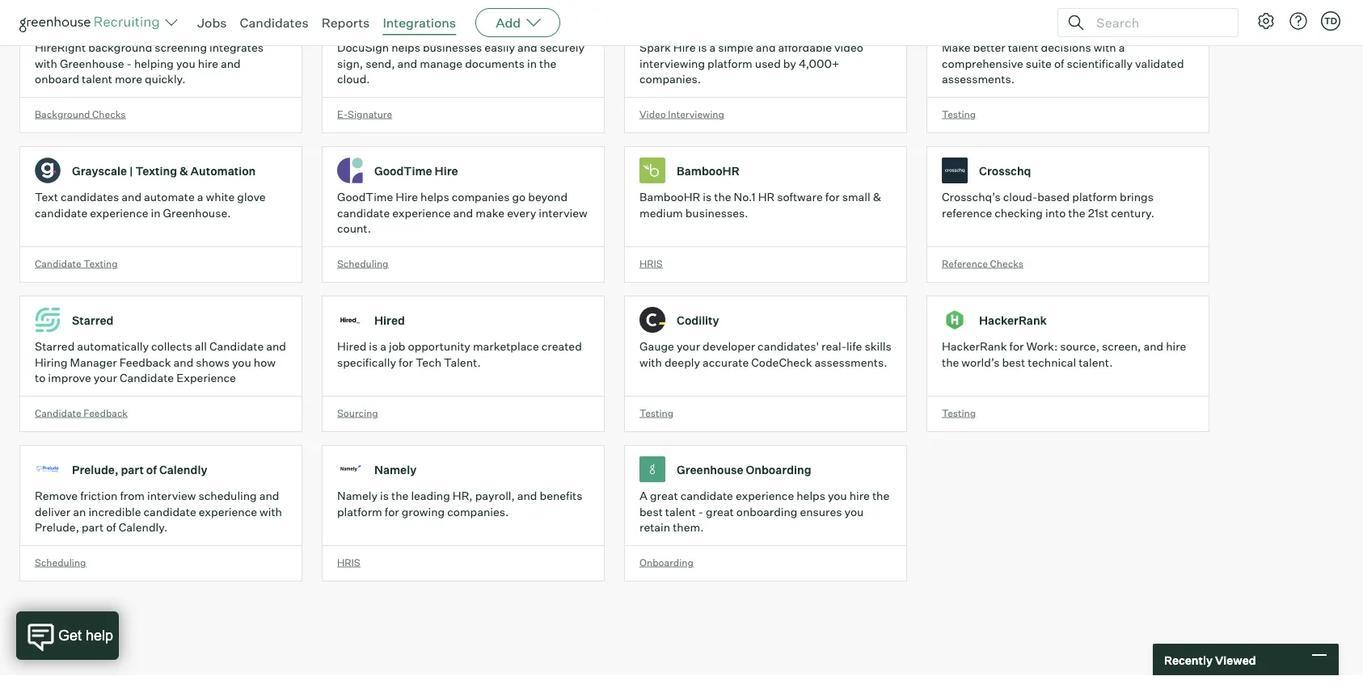 Task type: locate. For each thing, give the bounding box(es) containing it.
namely up leading
[[374, 463, 417, 477]]

in down automate
[[151, 206, 161, 220]]

real-
[[822, 340, 847, 354]]

hire inside 'goodtime hire helps companies go beyond candidate experience and make every interview count.'
[[396, 190, 418, 204]]

a left job
[[380, 340, 387, 354]]

part down an
[[82, 521, 104, 535]]

1 horizontal spatial onboarding
[[746, 463, 812, 477]]

0 vertical spatial &
[[180, 164, 188, 178]]

0 horizontal spatial checks
[[92, 108, 126, 120]]

talent inside a great candidate experience helps you hire the best talent - great onboarding ensures you retain them.
[[666, 505, 696, 519]]

video interviewing
[[640, 108, 725, 120]]

is inside spark hire is a simple and affordable video interviewing platform used by 4,000+ companies.
[[698, 41, 707, 55]]

1 vertical spatial talent
[[82, 72, 112, 86]]

1 vertical spatial prelude,
[[35, 521, 79, 535]]

1 horizontal spatial texting
[[135, 164, 177, 178]]

used
[[755, 56, 781, 71]]

automation
[[191, 164, 256, 178]]

of inside remove friction from interview scheduling and deliver an incredible candidate experience with prelude, part of calendly.
[[106, 521, 116, 535]]

prelude, part of calendly
[[72, 463, 207, 477]]

you up "ensures"
[[828, 489, 847, 504]]

helps up "ensures"
[[797, 489, 826, 504]]

0 horizontal spatial helps
[[392, 41, 420, 55]]

goodtime
[[374, 164, 432, 178], [337, 190, 393, 204]]

a inside spark hire is a simple and affordable video interviewing platform used by 4,000+ companies.
[[710, 41, 716, 55]]

0 vertical spatial hire
[[674, 41, 696, 55]]

experience inside remove friction from interview scheduling and deliver an incredible candidate experience with prelude, part of calendly.
[[199, 505, 257, 519]]

experience down goodtime hire
[[392, 206, 451, 220]]

1 vertical spatial greenhouse
[[677, 463, 744, 477]]

and up "used"
[[756, 41, 776, 55]]

integrates
[[210, 41, 264, 55]]

0 vertical spatial hris
[[640, 258, 663, 270]]

starred up automatically
[[72, 313, 114, 328]]

hireright inside hireright background screening integrates with greenhouse - helping you hire and onboard talent more quickly.
[[35, 41, 86, 55]]

feedback down improve
[[84, 407, 128, 420]]

signature
[[348, 108, 392, 120]]

1 horizontal spatial greenhouse
[[677, 463, 744, 477]]

1 horizontal spatial your
[[677, 340, 700, 354]]

2 horizontal spatial helps
[[797, 489, 826, 504]]

1 horizontal spatial interview
[[539, 206, 588, 220]]

no.1
[[734, 190, 756, 204]]

of down incredible
[[106, 521, 116, 535]]

the
[[540, 56, 557, 71], [714, 190, 732, 204], [1069, 206, 1086, 220], [942, 356, 959, 370], [391, 489, 409, 504], [873, 489, 890, 504]]

onboarding
[[737, 505, 798, 519]]

1 vertical spatial best
[[640, 505, 663, 519]]

companies. inside spark hire is a simple and affordable video interviewing platform used by 4,000+ companies.
[[640, 72, 701, 86]]

- up them.
[[699, 505, 704, 519]]

deliver
[[35, 505, 71, 519]]

leading
[[411, 489, 450, 504]]

hire inside a great candidate experience helps you hire the best talent - great onboarding ensures you retain them.
[[850, 489, 870, 504]]

goodtime hire
[[374, 164, 458, 178]]

of left calendly
[[146, 463, 157, 477]]

you
[[176, 56, 196, 71], [232, 356, 251, 370], [828, 489, 847, 504], [845, 505, 864, 519]]

2 vertical spatial of
[[106, 521, 116, 535]]

1 vertical spatial hire
[[1166, 340, 1187, 354]]

talent left more
[[82, 72, 112, 86]]

and right screen,
[[1144, 340, 1164, 354]]

starred up hiring
[[35, 340, 75, 354]]

recently
[[1165, 654, 1213, 668]]

greenhouse onboarding
[[677, 463, 812, 477]]

docusign inside 'docusign helps businesses easily and securely sign, send, and manage documents in the cloud.'
[[337, 41, 389, 55]]

hired for hired is a job opportunity marketplace created specifically for tech talent.
[[337, 340, 367, 354]]

a inside hired is a job opportunity marketplace created specifically for tech talent.
[[380, 340, 387, 354]]

you right "ensures"
[[845, 505, 864, 519]]

1 vertical spatial hris
[[337, 557, 361, 569]]

hris for bamboohr is the no.1 hr software for small & medium businesses.
[[640, 258, 663, 270]]

namely
[[374, 463, 417, 477], [337, 489, 378, 504]]

1 vertical spatial interview
[[147, 489, 196, 504]]

hackerrank up world's
[[942, 340, 1007, 354]]

platform
[[708, 56, 753, 71], [1073, 190, 1118, 204], [337, 505, 382, 519]]

checks down more
[[92, 108, 126, 120]]

jobs link
[[197, 15, 227, 31]]

helps down integrations
[[392, 41, 420, 55]]

0 vertical spatial docusign
[[374, 14, 428, 28]]

is left leading
[[380, 489, 389, 504]]

the inside 'docusign helps businesses easily and securely sign, send, and manage documents in the cloud.'
[[540, 56, 557, 71]]

hireright for hireright background screening integrates with greenhouse - helping you hire and onboard talent more quickly.
[[35, 41, 86, 55]]

background
[[35, 108, 90, 120]]

a up scientifically
[[1119, 41, 1125, 55]]

0 horizontal spatial talent
[[82, 72, 112, 86]]

businesses.
[[686, 206, 749, 220]]

hired inside hired is a job opportunity marketplace created specifically for tech talent.
[[337, 340, 367, 354]]

0 vertical spatial goodtime
[[374, 164, 432, 178]]

is left simple
[[698, 41, 707, 55]]

candidate up count.
[[337, 206, 390, 220]]

hackerrank up work: in the right of the page
[[979, 313, 1047, 328]]

0 vertical spatial bamboohr
[[677, 164, 740, 178]]

interview down calendly
[[147, 489, 196, 504]]

with inside 'gauge your developer candidates' real-life skills with deeply accurate codecheck assessments.'
[[640, 356, 662, 370]]

0 horizontal spatial part
[[82, 521, 104, 535]]

2 horizontal spatial hire
[[674, 41, 696, 55]]

1 vertical spatial &
[[873, 190, 882, 204]]

0 vertical spatial assessments.
[[942, 72, 1015, 86]]

in right documents
[[527, 56, 537, 71]]

is inside bamboohr is the no.1 hr software for small & medium businesses.
[[703, 190, 712, 204]]

and right scheduling
[[259, 489, 279, 504]]

1 vertical spatial namely
[[337, 489, 378, 504]]

0 horizontal spatial -
[[127, 56, 132, 71]]

1 vertical spatial great
[[706, 505, 734, 519]]

texting right |
[[135, 164, 177, 178]]

and down collects
[[174, 356, 194, 370]]

for inside namely is the leading hr, payroll, and benefits platform for growing companies.
[[385, 505, 399, 519]]

checks right reference
[[990, 258, 1024, 270]]

and right payroll,
[[517, 489, 537, 504]]

1 vertical spatial platform
[[1073, 190, 1118, 204]]

prelude, up friction
[[72, 463, 118, 477]]

in inside text candidates and automate a white glove candidate experience in greenhouse.
[[151, 206, 161, 220]]

is for namely is the leading hr, payroll, and benefits platform for growing companies.
[[380, 489, 389, 504]]

0 vertical spatial scheduling
[[337, 258, 389, 270]]

more
[[115, 72, 142, 86]]

0 horizontal spatial greenhouse
[[60, 56, 124, 71]]

best right world's
[[1002, 356, 1026, 370]]

platform left growing
[[337, 505, 382, 519]]

texting
[[135, 164, 177, 178], [84, 258, 118, 270]]

0 vertical spatial great
[[650, 489, 678, 504]]

hire for helps
[[396, 190, 418, 204]]

and inside remove friction from interview scheduling and deliver an incredible candidate experience with prelude, part of calendly.
[[259, 489, 279, 504]]

candidate inside a great candidate experience helps you hire the best talent - great onboarding ensures you retain them.
[[681, 489, 733, 504]]

candidate texting
[[35, 258, 118, 270]]

talent up suite
[[1008, 41, 1039, 55]]

hr
[[758, 190, 775, 204]]

1 vertical spatial in
[[151, 206, 161, 220]]

best up retain
[[640, 505, 663, 519]]

hire for a great candidate experience helps you hire the best talent - great onboarding ensures you retain them.
[[850, 489, 870, 504]]

assessments. inside make better talent decisions with a comprehensive suite of scientifically validated assessments.
[[942, 72, 1015, 86]]

namely inside namely is the leading hr, payroll, and benefits platform for growing companies.
[[337, 489, 378, 504]]

1 horizontal spatial checks
[[990, 258, 1024, 270]]

hire down goodtime hire
[[396, 190, 418, 204]]

candidate inside remove friction from interview scheduling and deliver an incredible candidate experience with prelude, part of calendly.
[[144, 505, 196, 519]]

your
[[677, 340, 700, 354], [94, 371, 117, 386]]

1 vertical spatial part
[[82, 521, 104, 535]]

2 vertical spatial hire
[[850, 489, 870, 504]]

assessments. for skills
[[815, 356, 888, 370]]

experience
[[90, 206, 148, 220], [392, 206, 451, 220], [736, 489, 794, 504], [199, 505, 257, 519]]

hris
[[640, 258, 663, 270], [337, 557, 361, 569]]

you down screening
[[176, 56, 196, 71]]

for left small
[[826, 190, 840, 204]]

candidate inside text candidates and automate a white glove candidate experience in greenhouse.
[[35, 206, 88, 220]]

0 vertical spatial checks
[[92, 108, 126, 120]]

feedback inside the starred automatically collects all candidate and hiring manager feedback and shows you how to improve your candidate experience
[[119, 356, 171, 370]]

bamboohr up businesses.
[[677, 164, 740, 178]]

and inside text candidates and automate a white glove candidate experience in greenhouse.
[[122, 190, 142, 204]]

medium
[[640, 206, 683, 220]]

1 vertical spatial hackerrank
[[942, 340, 1007, 354]]

how
[[254, 356, 276, 370]]

helps
[[392, 41, 420, 55], [421, 190, 449, 204], [797, 489, 826, 504]]

bamboohr up medium
[[640, 190, 701, 204]]

hire
[[198, 56, 218, 71], [1166, 340, 1187, 354], [850, 489, 870, 504]]

2 vertical spatial talent
[[666, 505, 696, 519]]

hackerrank for hackerrank
[[979, 313, 1047, 328]]

talent up them.
[[666, 505, 696, 519]]

part up from
[[121, 463, 144, 477]]

helps inside a great candidate experience helps you hire the best talent - great onboarding ensures you retain them.
[[797, 489, 826, 504]]

the inside a great candidate experience helps you hire the best talent - great onboarding ensures you retain them.
[[873, 489, 890, 504]]

0 horizontal spatial hris
[[337, 557, 361, 569]]

0 vertical spatial hackerrank
[[979, 313, 1047, 328]]

hire inside spark hire is a simple and affordable video interviewing platform used by 4,000+ companies.
[[674, 41, 696, 55]]

businesses
[[423, 41, 482, 55]]

docusign up send,
[[374, 14, 428, 28]]

1 vertical spatial checks
[[990, 258, 1024, 270]]

1 vertical spatial companies.
[[447, 505, 509, 519]]

onboarding down retain
[[640, 557, 694, 569]]

testing down world's
[[942, 407, 976, 420]]

hired for hired
[[374, 313, 405, 328]]

incredible
[[88, 505, 141, 519]]

talent.
[[444, 356, 481, 370]]

0 vertical spatial of
[[1055, 56, 1065, 71]]

deeply
[[665, 356, 700, 370]]

greenhouse up them.
[[677, 463, 744, 477]]

add button
[[476, 8, 561, 37]]

hire inside hackerrank for work: source, screen, and hire the world's best technical talent.
[[1166, 340, 1187, 354]]

testing for gauge your developer candidates' real-life skills with deeply accurate codecheck assessments.
[[640, 407, 674, 420]]

1 vertical spatial assessments.
[[815, 356, 888, 370]]

hackerrank
[[979, 313, 1047, 328], [942, 340, 1007, 354]]

is inside hired is a job opportunity marketplace created specifically for tech talent.
[[369, 340, 378, 354]]

0 vertical spatial companies.
[[640, 72, 701, 86]]

0 vertical spatial greenhouse
[[60, 56, 124, 71]]

2 horizontal spatial hire
[[1166, 340, 1187, 354]]

1 vertical spatial onboarding
[[640, 557, 694, 569]]

1 vertical spatial docusign
[[337, 41, 389, 55]]

hire inside hireright background screening integrates with greenhouse - helping you hire and onboard talent more quickly.
[[198, 56, 218, 71]]

candidates
[[61, 190, 119, 204]]

0 horizontal spatial scheduling
[[35, 557, 86, 569]]

0 vertical spatial namely
[[374, 463, 417, 477]]

of inside make better talent decisions with a comprehensive suite of scientifically validated assessments.
[[1055, 56, 1065, 71]]

and inside hireright background screening integrates with greenhouse - helping you hire and onboard talent more quickly.
[[221, 56, 241, 71]]

1 horizontal spatial in
[[527, 56, 537, 71]]

interview down beyond in the left top of the page
[[539, 206, 588, 220]]

a inside text candidates and automate a white glove candidate experience in greenhouse.
[[197, 190, 203, 204]]

hired up job
[[374, 313, 405, 328]]

namely is the leading hr, payroll, and benefits platform for growing companies.
[[337, 489, 583, 519]]

technical
[[1028, 356, 1077, 370]]

your up deeply
[[677, 340, 700, 354]]

2 vertical spatial platform
[[337, 505, 382, 519]]

bamboohr for bamboohr is the no.1 hr software for small & medium businesses.
[[640, 190, 701, 204]]

from
[[120, 489, 145, 504]]

0 vertical spatial prelude,
[[72, 463, 118, 477]]

cloud-
[[1003, 190, 1038, 204]]

hire up interviewing at the top of the page
[[674, 41, 696, 55]]

hire
[[674, 41, 696, 55], [435, 164, 458, 178], [396, 190, 418, 204]]

0 horizontal spatial companies.
[[447, 505, 509, 519]]

experience down 'candidates'
[[90, 206, 148, 220]]

is up businesses.
[[703, 190, 712, 204]]

hackerrank for hackerrank for work: source, screen, and hire the world's best technical talent.
[[942, 340, 1007, 354]]

for left work: in the right of the page
[[1010, 340, 1024, 354]]

feedback
[[119, 356, 171, 370], [84, 407, 128, 420]]

1 horizontal spatial -
[[699, 505, 704, 519]]

hireright for hireright
[[72, 14, 125, 28]]

bamboohr
[[677, 164, 740, 178], [640, 190, 701, 204]]

scheduling down deliver on the bottom left
[[35, 557, 86, 569]]

for left growing
[[385, 505, 399, 519]]

hire for is
[[674, 41, 696, 55]]

and down |
[[122, 190, 142, 204]]

configure image
[[1257, 11, 1276, 31]]

companies. down interviewing at the top of the page
[[640, 72, 701, 86]]

hris for namely is the leading hr, payroll, and benefits platform for growing companies.
[[337, 557, 361, 569]]

docusign for docusign
[[374, 14, 428, 28]]

candidates link
[[240, 15, 309, 31]]

1 horizontal spatial companies.
[[640, 72, 701, 86]]

talent
[[1008, 41, 1039, 55], [82, 72, 112, 86], [666, 505, 696, 519]]

hackerrank inside hackerrank for work: source, screen, and hire the world's best technical talent.
[[942, 340, 1007, 354]]

scheduling for count.
[[337, 258, 389, 270]]

1 vertical spatial goodtime
[[337, 190, 393, 204]]

calendly.
[[119, 521, 168, 535]]

0 vertical spatial onboarding
[[746, 463, 812, 477]]

2 horizontal spatial of
[[1055, 56, 1065, 71]]

1 horizontal spatial hire
[[850, 489, 870, 504]]

candidate down collects
[[120, 371, 174, 386]]

goodtime up count.
[[337, 190, 393, 204]]

friction
[[80, 489, 118, 504]]

1 vertical spatial hired
[[337, 340, 367, 354]]

grayscale
[[72, 164, 127, 178]]

& up automate
[[180, 164, 188, 178]]

goodtime inside 'goodtime hire helps companies go beyond candidate experience and make every interview count.'
[[337, 190, 393, 204]]

helps down goodtime hire
[[421, 190, 449, 204]]

is for hired is a job opportunity marketplace created specifically for tech talent.
[[369, 340, 378, 354]]

candidate up calendly.
[[144, 505, 196, 519]]

0 vertical spatial starred
[[72, 313, 114, 328]]

docusign up sign,
[[337, 41, 389, 55]]

send,
[[366, 56, 395, 71]]

and right send,
[[398, 56, 417, 71]]

experience down scheduling
[[199, 505, 257, 519]]

0 vertical spatial part
[[121, 463, 144, 477]]

platform down simple
[[708, 56, 753, 71]]

your inside the starred automatically collects all candidate and hiring manager feedback and shows you how to improve your candidate experience
[[94, 371, 117, 386]]

0 vertical spatial feedback
[[119, 356, 171, 370]]

namely for namely
[[374, 463, 417, 477]]

onboard
[[35, 72, 79, 86]]

onboarding up onboarding
[[746, 463, 812, 477]]

crosschq
[[979, 164, 1032, 178]]

assessments. for comprehensive
[[942, 72, 1015, 86]]

video
[[835, 41, 864, 55]]

assessments. down comprehensive
[[942, 72, 1015, 86]]

texting down 'candidates'
[[84, 258, 118, 270]]

for inside hackerrank for work: source, screen, and hire the world's best technical talent.
[[1010, 340, 1024, 354]]

2 horizontal spatial platform
[[1073, 190, 1118, 204]]

testing down deeply
[[640, 407, 674, 420]]

checks for greenhouse
[[92, 108, 126, 120]]

easily
[[485, 41, 515, 55]]

is inside namely is the leading hr, payroll, and benefits platform for growing companies.
[[380, 489, 389, 504]]

scheduling for prelude,
[[35, 557, 86, 569]]

hireright background screening integrates with greenhouse - helping you hire and onboard talent more quickly.
[[35, 41, 264, 86]]

0 horizontal spatial your
[[94, 371, 117, 386]]

assessments.
[[942, 72, 1015, 86], [815, 356, 888, 370]]

0 vertical spatial hired
[[374, 313, 405, 328]]

starred inside the starred automatically collects all candidate and hiring manager feedback and shows you how to improve your candidate experience
[[35, 340, 75, 354]]

testing
[[942, 108, 976, 120], [640, 407, 674, 420], [942, 407, 976, 420]]

is up the specifically
[[369, 340, 378, 354]]

automate
[[144, 190, 195, 204]]

a great candidate experience helps you hire the best talent - great onboarding ensures you retain them.
[[640, 489, 890, 535]]

your down manager
[[94, 371, 117, 386]]

0 horizontal spatial interview
[[147, 489, 196, 504]]

sourcing
[[337, 407, 378, 420]]

0 horizontal spatial of
[[106, 521, 116, 535]]

hire up companies
[[435, 164, 458, 178]]

assessments. inside 'gauge your developer candidates' real-life skills with deeply accurate codecheck assessments.'
[[815, 356, 888, 370]]

namely for namely is the leading hr, payroll, and benefits platform for growing companies.
[[337, 489, 378, 504]]

assessments. down life
[[815, 356, 888, 370]]

0 vertical spatial hire
[[198, 56, 218, 71]]

1 vertical spatial texting
[[84, 258, 118, 270]]

feedback down collects
[[119, 356, 171, 370]]

goodtime down signature
[[374, 164, 432, 178]]

all
[[195, 340, 207, 354]]

candidate up them.
[[681, 489, 733, 504]]

1 vertical spatial helps
[[421, 190, 449, 204]]

a
[[640, 489, 648, 504]]

reference
[[942, 206, 993, 220]]

1 horizontal spatial of
[[146, 463, 157, 477]]

interviewing
[[640, 56, 705, 71]]

td
[[1325, 15, 1338, 26]]

suite
[[1026, 56, 1052, 71]]

2 vertical spatial helps
[[797, 489, 826, 504]]

based
[[1038, 190, 1070, 204]]

hireright up onboard
[[35, 41, 86, 55]]

video
[[640, 108, 666, 120]]

0 vertical spatial platform
[[708, 56, 753, 71]]

0 horizontal spatial onboarding
[[640, 557, 694, 569]]

0 vertical spatial helps
[[392, 41, 420, 55]]

best inside a great candidate experience helps you hire the best talent - great onboarding ensures you retain them.
[[640, 505, 663, 519]]

1 horizontal spatial scheduling
[[337, 258, 389, 270]]

hackerrank for work: source, screen, and hire the world's best technical talent.
[[942, 340, 1187, 370]]

the inside hackerrank for work: source, screen, and hire the world's best technical talent.
[[942, 356, 959, 370]]

0 horizontal spatial hire
[[396, 190, 418, 204]]

and down integrates
[[221, 56, 241, 71]]

prelude, down deliver on the bottom left
[[35, 521, 79, 535]]

0 horizontal spatial best
[[640, 505, 663, 519]]

1 horizontal spatial talent
[[666, 505, 696, 519]]

1 horizontal spatial &
[[873, 190, 882, 204]]

1 horizontal spatial part
[[121, 463, 144, 477]]

you left how
[[232, 356, 251, 370]]

great right a
[[650, 489, 678, 504]]

namely left leading
[[337, 489, 378, 504]]

of down decisions
[[1055, 56, 1065, 71]]

hireright up background
[[72, 14, 125, 28]]

is for bamboohr is the no.1 hr software for small & medium businesses.
[[703, 190, 712, 204]]

0 horizontal spatial assessments.
[[815, 356, 888, 370]]

candidate up shows
[[209, 340, 264, 354]]

for down job
[[399, 356, 413, 370]]

opportunity
[[408, 340, 471, 354]]

greenhouse down background
[[60, 56, 124, 71]]

scheduling down count.
[[337, 258, 389, 270]]

experience inside a great candidate experience helps you hire the best talent - great onboarding ensures you retain them.
[[736, 489, 794, 504]]

integrations
[[383, 15, 456, 31]]

platform up 21st
[[1073, 190, 1118, 204]]

0 vertical spatial talent
[[1008, 41, 1039, 55]]

0 vertical spatial hireright
[[72, 14, 125, 28]]

0 vertical spatial best
[[1002, 356, 1026, 370]]

brings
[[1120, 190, 1154, 204]]

candidate down "text" at left
[[35, 206, 88, 220]]

hired up the specifically
[[337, 340, 367, 354]]

codility
[[677, 313, 719, 328]]

1 vertical spatial bamboohr
[[640, 190, 701, 204]]

companies. down hr,
[[447, 505, 509, 519]]

a left simple
[[710, 41, 716, 55]]

bamboohr inside bamboohr is the no.1 hr software for small & medium businesses.
[[640, 190, 701, 204]]

1 vertical spatial your
[[94, 371, 117, 386]]

the inside "crosschq's cloud-based platform brings reference checking into the 21st century."
[[1069, 206, 1086, 220]]

in
[[527, 56, 537, 71], [151, 206, 161, 220]]

2 vertical spatial hire
[[396, 190, 418, 204]]



Task type: describe. For each thing, give the bounding box(es) containing it.
gauge your developer candidates' real-life skills with deeply accurate codecheck assessments.
[[640, 340, 892, 370]]

calendly
[[159, 463, 207, 477]]

make
[[942, 41, 971, 55]]

them.
[[673, 521, 704, 535]]

candidates
[[240, 15, 309, 31]]

with inside hireright background screening integrates with greenhouse - helping you hire and onboard talent more quickly.
[[35, 56, 57, 71]]

background checks
[[35, 108, 126, 120]]

spark hire is a simple and affordable video interviewing platform used by 4,000+ companies.
[[640, 41, 864, 86]]

testing for hackerrank for work: source, screen, and hire the world's best technical talent.
[[942, 407, 976, 420]]

- inside a great candidate experience helps you hire the best talent - great onboarding ensures you retain them.
[[699, 505, 704, 519]]

e-signature
[[337, 108, 392, 120]]

world's
[[962, 356, 1000, 370]]

and down add 'popup button'
[[518, 41, 538, 55]]

starred for starred
[[72, 313, 114, 328]]

every
[[507, 206, 536, 220]]

the inside namely is the leading hr, payroll, and benefits platform for growing companies.
[[391, 489, 409, 504]]

crosschq's cloud-based platform brings reference checking into the 21st century.
[[942, 190, 1155, 220]]

glove
[[237, 190, 266, 204]]

by
[[784, 56, 797, 71]]

small
[[843, 190, 871, 204]]

experience inside text candidates and automate a white glove candidate experience in greenhouse.
[[90, 206, 148, 220]]

candidate feedback
[[35, 407, 128, 420]]

and inside 'goodtime hire helps companies go beyond candidate experience and make every interview count.'
[[453, 206, 473, 220]]

platform inside spark hire is a simple and affordable video interviewing platform used by 4,000+ companies.
[[708, 56, 753, 71]]

for inside hired is a job opportunity marketplace created specifically for tech talent.
[[399, 356, 413, 370]]

td button
[[1322, 11, 1341, 31]]

improve
[[48, 371, 91, 386]]

experience inside 'goodtime hire helps companies go beyond candidate experience and make every interview count.'
[[392, 206, 451, 220]]

jobs
[[197, 15, 227, 31]]

interview inside 'goodtime hire helps companies go beyond candidate experience and make every interview count.'
[[539, 206, 588, 220]]

1 vertical spatial feedback
[[84, 407, 128, 420]]

hiring
[[35, 356, 68, 370]]

docusign for docusign helps businesses easily and securely sign, send, and manage documents in the cloud.
[[337, 41, 389, 55]]

goodtime for goodtime hire helps companies go beyond candidate experience and make every interview count.
[[337, 190, 393, 204]]

candidate down improve
[[35, 407, 81, 420]]

best inside hackerrank for work: source, screen, and hire the world's best technical talent.
[[1002, 356, 1026, 370]]

marketplace
[[473, 340, 539, 354]]

checking
[[995, 206, 1043, 220]]

developer
[[703, 340, 755, 354]]

retain
[[640, 521, 671, 535]]

benefits
[[540, 489, 583, 504]]

white
[[206, 190, 235, 204]]

you inside the starred automatically collects all candidate and hiring manager feedback and shows you how to improve your candidate experience
[[232, 356, 251, 370]]

make
[[476, 206, 505, 220]]

a inside make better talent decisions with a comprehensive suite of scientifically validated assessments.
[[1119, 41, 1125, 55]]

scientifically
[[1067, 56, 1133, 71]]

into
[[1046, 206, 1066, 220]]

you inside hireright background screening integrates with greenhouse - helping you hire and onboard talent more quickly.
[[176, 56, 196, 71]]

reports link
[[322, 15, 370, 31]]

payroll,
[[475, 489, 515, 504]]

for inside bamboohr is the no.1 hr software for small & medium businesses.
[[826, 190, 840, 204]]

affordable
[[779, 41, 832, 55]]

hire for hackerrank for work: source, screen, and hire the world's best technical talent.
[[1166, 340, 1187, 354]]

software
[[777, 190, 823, 204]]

interviewing
[[668, 108, 725, 120]]

interview inside remove friction from interview scheduling and deliver an incredible candidate experience with prelude, part of calendly.
[[147, 489, 196, 504]]

bamboohr for bamboohr
[[677, 164, 740, 178]]

starred automatically collects all candidate and hiring manager feedback and shows you how to improve your candidate experience
[[35, 340, 286, 386]]

greenhouse inside hireright background screening integrates with greenhouse - helping you hire and onboard talent more quickly.
[[60, 56, 124, 71]]

background
[[88, 41, 152, 55]]

talent.
[[1079, 356, 1113, 370]]

codecheck
[[752, 356, 812, 370]]

your inside 'gauge your developer candidates' real-life skills with deeply accurate codecheck assessments.'
[[677, 340, 700, 354]]

goodtime hire helps companies go beyond candidate experience and make every interview count.
[[337, 190, 588, 236]]

candidate down "text" at left
[[35, 258, 81, 270]]

text candidates and automate a white glove candidate experience in greenhouse.
[[35, 190, 266, 220]]

talent inside make better talent decisions with a comprehensive suite of scientifically validated assessments.
[[1008, 41, 1039, 55]]

testing for make better talent decisions with a comprehensive suite of scientifically validated assessments.
[[942, 108, 976, 120]]

goodtime for goodtime hire
[[374, 164, 432, 178]]

grayscale | texting & automation
[[72, 164, 256, 178]]

docusign helps businesses easily and securely sign, send, and manage documents in the cloud.
[[337, 41, 585, 86]]

0 horizontal spatial texting
[[84, 258, 118, 270]]

0 horizontal spatial great
[[650, 489, 678, 504]]

candidates'
[[758, 340, 819, 354]]

0 vertical spatial texting
[[135, 164, 177, 178]]

simple
[[718, 41, 754, 55]]

platform inside namely is the leading hr, payroll, and benefits platform for growing companies.
[[337, 505, 382, 519]]

and inside hackerrank for work: source, screen, and hire the world's best technical talent.
[[1144, 340, 1164, 354]]

helps inside 'goodtime hire helps companies go beyond candidate experience and make every interview count.'
[[421, 190, 449, 204]]

century.
[[1111, 206, 1155, 220]]

with inside make better talent decisions with a comprehensive suite of scientifically validated assessments.
[[1094, 41, 1117, 55]]

experience
[[176, 371, 236, 386]]

greenhouse recruiting image
[[19, 13, 165, 32]]

part inside remove friction from interview scheduling and deliver an incredible candidate experience with prelude, part of calendly.
[[82, 521, 104, 535]]

and inside namely is the leading hr, payroll, and benefits platform for growing companies.
[[517, 489, 537, 504]]

quickly.
[[145, 72, 186, 86]]

helps inside 'docusign helps businesses easily and securely sign, send, and manage documents in the cloud.'
[[392, 41, 420, 55]]

manager
[[70, 356, 117, 370]]

go
[[512, 190, 526, 204]]

viewed
[[1216, 654, 1257, 668]]

& inside bamboohr is the no.1 hr software for small & medium businesses.
[[873, 190, 882, 204]]

specifically
[[337, 356, 396, 370]]

documents
[[465, 56, 525, 71]]

1 horizontal spatial great
[[706, 505, 734, 519]]

beyond
[[528, 190, 568, 204]]

to
[[35, 371, 46, 386]]

work:
[[1027, 340, 1058, 354]]

comprehensive
[[942, 56, 1024, 71]]

checks for reference
[[990, 258, 1024, 270]]

reference checks
[[942, 258, 1024, 270]]

better
[[974, 41, 1006, 55]]

talent inside hireright background screening integrates with greenhouse - helping you hire and onboard talent more quickly.
[[82, 72, 112, 86]]

and inside spark hire is a simple and affordable video interviewing platform used by 4,000+ companies.
[[756, 41, 776, 55]]

accurate
[[703, 356, 749, 370]]

job
[[389, 340, 406, 354]]

cloud.
[[337, 72, 370, 86]]

make better talent decisions with a comprehensive suite of scientifically validated assessments.
[[942, 41, 1184, 86]]

crosschq's
[[942, 190, 1001, 204]]

in inside 'docusign helps businesses easily and securely sign, send, and manage documents in the cloud.'
[[527, 56, 537, 71]]

21st
[[1088, 206, 1109, 220]]

manage
[[420, 56, 463, 71]]

reports
[[322, 15, 370, 31]]

collects
[[151, 340, 192, 354]]

platform inside "crosschq's cloud-based platform brings reference checking into the 21st century."
[[1073, 190, 1118, 204]]

with inside remove friction from interview scheduling and deliver an incredible candidate experience with prelude, part of calendly.
[[260, 505, 282, 519]]

Search text field
[[1093, 11, 1224, 34]]

starred for starred automatically collects all candidate and hiring manager feedback and shows you how to improve your candidate experience
[[35, 340, 75, 354]]

1 horizontal spatial hire
[[435, 164, 458, 178]]

- inside hireright background screening integrates with greenhouse - helping you hire and onboard talent more quickly.
[[127, 56, 132, 71]]

hired is a job opportunity marketplace created specifically for tech talent.
[[337, 340, 582, 370]]

the inside bamboohr is the no.1 hr software for small & medium businesses.
[[714, 190, 732, 204]]

0 horizontal spatial &
[[180, 164, 188, 178]]

tech
[[416, 356, 442, 370]]

automatically
[[77, 340, 149, 354]]

prelude, inside remove friction from interview scheduling and deliver an incredible candidate experience with prelude, part of calendly.
[[35, 521, 79, 535]]

recently viewed
[[1165, 654, 1257, 668]]

4,000+
[[799, 56, 840, 71]]

source,
[[1061, 340, 1100, 354]]

companies. inside namely is the leading hr, payroll, and benefits platform for growing companies.
[[447, 505, 509, 519]]

candidate inside 'goodtime hire helps companies go beyond candidate experience and make every interview count.'
[[337, 206, 390, 220]]

and up how
[[266, 340, 286, 354]]



Task type: vqa. For each thing, say whether or not it's contained in the screenshot.
bottommost +
no



